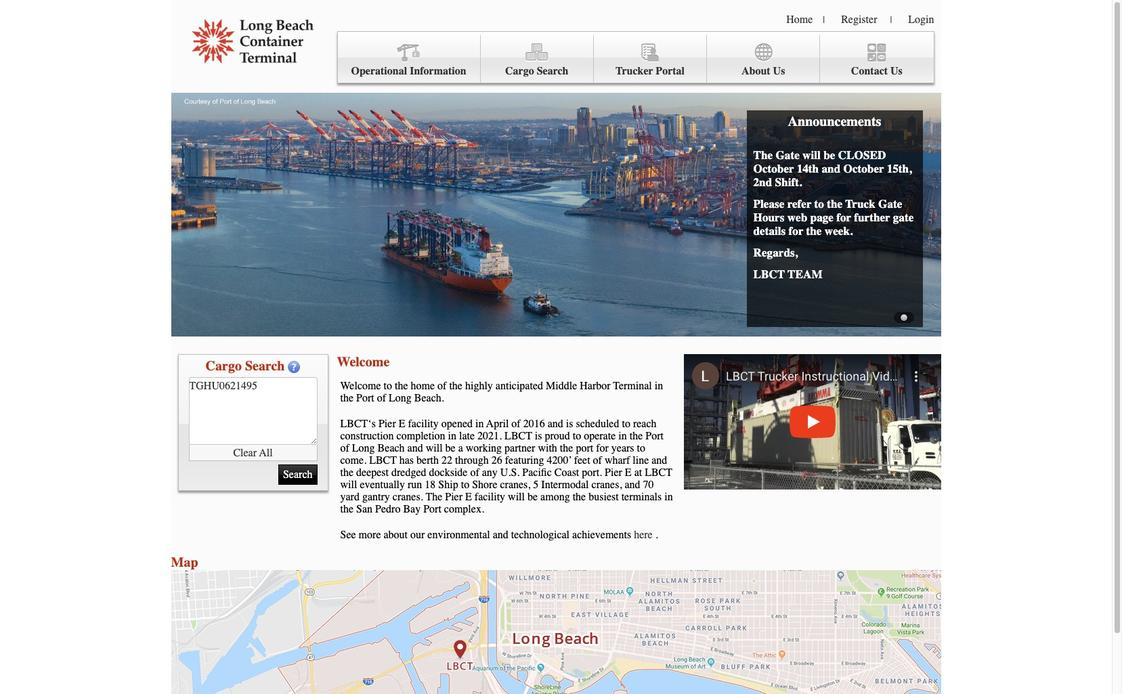 Task type: vqa. For each thing, say whether or not it's contained in the screenshot.
the "About" to the bottom
no



Task type: locate. For each thing, give the bounding box(es) containing it.
0 horizontal spatial long
[[352, 442, 375, 455]]

map
[[171, 555, 198, 571]]

0 horizontal spatial |
[[823, 14, 825, 26]]

contact
[[852, 65, 888, 77]]

the up yard
[[340, 467, 354, 479]]

gate up the shift.
[[776, 148, 800, 162]]

0 vertical spatial welcome
[[337, 354, 390, 370]]

will left the a
[[426, 442, 443, 455]]

dockside
[[429, 467, 468, 479]]

october up truck
[[844, 162, 885, 175]]

operational information
[[351, 65, 467, 77]]

port
[[356, 392, 374, 405], [646, 430, 664, 442], [424, 503, 442, 516]]

register link
[[842, 14, 878, 26]]

the
[[827, 197, 843, 211], [807, 224, 822, 238], [395, 380, 408, 392], [449, 380, 463, 392], [340, 392, 354, 405], [630, 430, 643, 442], [560, 442, 573, 455], [340, 467, 354, 479], [573, 491, 586, 503], [340, 503, 354, 516]]

1 horizontal spatial pier
[[445, 491, 463, 503]]

to inside welcome to the home of the highly anticipated middle harbor terminal in the port of long beach.
[[384, 380, 392, 392]]

0 vertical spatial be
[[824, 148, 836, 162]]

for right page
[[837, 211, 852, 224]]

login link
[[909, 14, 935, 26]]

0 vertical spatial port
[[356, 392, 374, 405]]

port up lbct's
[[356, 392, 374, 405]]

long inside welcome to the home of the highly anticipated middle harbor terminal in the port of long beach.
[[389, 392, 412, 405]]

18
[[425, 479, 436, 491]]

for right details
[[789, 224, 804, 238]]

0 vertical spatial e
[[399, 418, 406, 430]]

lbct team
[[754, 268, 823, 281]]

be inside the gate will be closed october 14th and october 15th, 2nd shift.
[[824, 148, 836, 162]]

0 vertical spatial cargo
[[505, 65, 534, 77]]

us
[[773, 65, 786, 77], [891, 65, 903, 77]]

dredged
[[392, 467, 427, 479]]

about
[[384, 529, 408, 541]]

long left beach.
[[389, 392, 412, 405]]

the left week.
[[807, 224, 822, 238]]

contact us link
[[821, 35, 934, 83]]

will
[[803, 148, 821, 162], [426, 442, 443, 455], [340, 479, 357, 491], [508, 491, 525, 503]]

gate right truck
[[879, 197, 903, 211]]

to left home
[[384, 380, 392, 392]]

in inside welcome to the home of the highly anticipated middle harbor terminal in the port of long beach.
[[655, 380, 663, 392]]

lbct up the featuring
[[505, 430, 532, 442]]

0 horizontal spatial pier
[[379, 418, 396, 430]]

2016
[[524, 418, 545, 430]]

proud
[[545, 430, 570, 442]]

1 horizontal spatial search
[[537, 65, 569, 77]]

1 horizontal spatial gate
[[879, 197, 903, 211]]

1 horizontal spatial the
[[754, 148, 773, 162]]

port right bay
[[424, 503, 442, 516]]

1 vertical spatial facility
[[475, 491, 506, 503]]

1 horizontal spatial e
[[466, 491, 472, 503]]

0 horizontal spatial gate
[[776, 148, 800, 162]]

1 horizontal spatial october
[[844, 162, 885, 175]]

| right "home" link at top right
[[823, 14, 825, 26]]

0 vertical spatial pier
[[379, 418, 396, 430]]

2 vertical spatial port
[[424, 503, 442, 516]]

menu bar
[[337, 31, 935, 83]]

trucker portal
[[616, 65, 685, 77]]

be
[[824, 148, 836, 162], [446, 442, 456, 455], [528, 491, 538, 503]]

| left login
[[891, 14, 893, 26]]

0 horizontal spatial facility
[[408, 418, 439, 430]]

us right about
[[773, 65, 786, 77]]

details
[[754, 224, 786, 238]]

the right run
[[426, 491, 443, 503]]

0 horizontal spatial search
[[245, 358, 285, 374]]

is left proud
[[535, 430, 542, 442]]

be left among
[[528, 491, 538, 503]]

the left highly
[[449, 380, 463, 392]]

the left truck
[[827, 197, 843, 211]]

the inside lbct's pier e facility opened in april of 2016 and is scheduled to reach construction completion in late 2021.  lbct is proud to operate in the port of long beach and will be a working partner with the port for years to come.  lbct has berth 22 through 26 featuring 4200' feet of wharf line and the deepest dredged dockside of any u.s. pacific coast port. pier e at lbct will eventually run 18 ship to shore cranes, 5 intermodal cranes, and 70 yard gantry cranes. the pier e facility will be among the busiest terminals in the san pedro bay port complex.
[[426, 491, 443, 503]]

the gate will be closed october 14th and october 15th, 2nd shift.
[[754, 148, 912, 189]]

2 vertical spatial be
[[528, 491, 538, 503]]

2 us from the left
[[891, 65, 903, 77]]

0 vertical spatial cargo search
[[505, 65, 569, 77]]

0 horizontal spatial port
[[356, 392, 374, 405]]

in right terminal
[[655, 380, 663, 392]]

of right home
[[438, 380, 447, 392]]

welcome for welcome
[[337, 354, 390, 370]]

wharf
[[605, 455, 630, 467]]

october
[[754, 162, 794, 175], [844, 162, 885, 175]]

the up the 2nd on the right top of page
[[754, 148, 773, 162]]

15th,
[[887, 162, 912, 175]]

e left at
[[625, 467, 632, 479]]

among
[[541, 491, 570, 503]]

2 october from the left
[[844, 162, 885, 175]]

1 vertical spatial be
[[446, 442, 456, 455]]

featuring
[[505, 455, 544, 467]]

long down lbct's
[[352, 442, 375, 455]]

to left reach
[[622, 418, 631, 430]]

0 horizontal spatial e
[[399, 418, 406, 430]]

1 horizontal spatial |
[[891, 14, 893, 26]]

2 horizontal spatial port
[[646, 430, 664, 442]]

e
[[399, 418, 406, 430], [625, 467, 632, 479], [466, 491, 472, 503]]

please refer to the truck gate hours web page for further gate details for the week.
[[754, 197, 914, 238]]

0 horizontal spatial for
[[596, 442, 609, 455]]

for
[[837, 211, 852, 224], [789, 224, 804, 238], [596, 442, 609, 455]]

us inside about us link
[[773, 65, 786, 77]]

facility down any
[[475, 491, 506, 503]]

cranes, left 5 in the left of the page
[[500, 479, 531, 491]]

week.
[[825, 224, 853, 238]]

2 horizontal spatial pier
[[605, 467, 623, 479]]

for right the port
[[596, 442, 609, 455]]

all
[[259, 447, 273, 459]]

port up line
[[646, 430, 664, 442]]

pier
[[379, 418, 396, 430], [605, 467, 623, 479], [445, 491, 463, 503]]

e left shore
[[466, 491, 472, 503]]

in left late on the bottom left
[[448, 430, 457, 442]]

cargo search
[[505, 65, 569, 77], [206, 358, 285, 374]]

welcome inside welcome to the home of the highly anticipated middle harbor terminal in the port of long beach.
[[340, 380, 381, 392]]

facility
[[408, 418, 439, 430], [475, 491, 506, 503]]

0 vertical spatial gate
[[776, 148, 800, 162]]

be left the a
[[446, 442, 456, 455]]

pier right "port."
[[605, 467, 623, 479]]

1 vertical spatial the
[[426, 491, 443, 503]]

eventually
[[360, 479, 405, 491]]

u.s.
[[501, 467, 520, 479]]

26
[[492, 455, 503, 467]]

facility down beach.
[[408, 418, 439, 430]]

1 horizontal spatial us
[[891, 65, 903, 77]]

coast
[[555, 467, 580, 479]]

gantry
[[362, 491, 390, 503]]

2 horizontal spatial be
[[824, 148, 836, 162]]

cranes, down the wharf
[[592, 479, 622, 491]]

1 horizontal spatial cranes,
[[592, 479, 622, 491]]

us right contact
[[891, 65, 903, 77]]

hours
[[754, 211, 785, 224]]

of left 2016
[[512, 418, 521, 430]]

in
[[655, 380, 663, 392], [476, 418, 484, 430], [448, 430, 457, 442], [619, 430, 627, 442], [665, 491, 673, 503]]

0 horizontal spatial us
[[773, 65, 786, 77]]

pier down the dockside
[[445, 491, 463, 503]]

welcome for welcome to the home of the highly anticipated middle harbor terminal in the port of long beach.
[[340, 380, 381, 392]]

more
[[359, 529, 381, 541]]

0 horizontal spatial cranes,
[[500, 479, 531, 491]]

of
[[438, 380, 447, 392], [377, 392, 386, 405], [512, 418, 521, 430], [340, 442, 350, 455], [593, 455, 602, 467], [471, 467, 480, 479]]

any
[[482, 467, 498, 479]]

about us
[[742, 65, 786, 77]]

terminals
[[622, 491, 662, 503]]

october up the please
[[754, 162, 794, 175]]

the right among
[[573, 491, 586, 503]]

1 vertical spatial cargo search
[[206, 358, 285, 374]]

pier up beach on the left of the page
[[379, 418, 396, 430]]

1 horizontal spatial cargo
[[505, 65, 534, 77]]

closed
[[839, 148, 887, 162]]

opened
[[442, 418, 473, 430]]

None submit
[[278, 465, 317, 485]]

and
[[548, 418, 564, 430], [408, 442, 423, 455], [652, 455, 668, 467], [625, 479, 641, 491], [493, 529, 509, 541]]

0 vertical spatial search
[[537, 65, 569, 77]]

port inside welcome to the home of the highly anticipated middle harbor terminal in the port of long beach.
[[356, 392, 374, 405]]

trucker portal link
[[594, 35, 707, 83]]

0 horizontal spatial cargo
[[206, 358, 242, 374]]

1 vertical spatial cargo
[[206, 358, 242, 374]]

1 us from the left
[[773, 65, 786, 77]]

and left technological at the bottom
[[493, 529, 509, 541]]

2 horizontal spatial e
[[625, 467, 632, 479]]

us inside contact us link
[[891, 65, 903, 77]]

1 horizontal spatial facility
[[475, 491, 506, 503]]

5
[[533, 479, 539, 491]]

1 horizontal spatial long
[[389, 392, 412, 405]]

page
[[811, 211, 834, 224]]

1 vertical spatial welcome
[[340, 380, 381, 392]]

1 horizontal spatial for
[[789, 224, 804, 238]]

gate inside the gate will be closed october 14th and october 15th, 2nd shift.
[[776, 148, 800, 162]]

port
[[576, 442, 594, 455]]

cranes,
[[500, 479, 531, 491], [592, 479, 622, 491]]

lbct left has
[[369, 455, 397, 467]]

is left scheduled
[[566, 418, 574, 430]]

2 horizontal spatial for
[[837, 211, 852, 224]]

e up beach on the left of the page
[[399, 418, 406, 430]]

1 vertical spatial pier
[[605, 467, 623, 479]]

lbct's
[[340, 418, 376, 430]]

to right years
[[637, 442, 646, 455]]

portal
[[656, 65, 685, 77]]

gate inside please refer to the truck gate hours web page for further gate details for the week.
[[879, 197, 903, 211]]

of right feet
[[593, 455, 602, 467]]

will down announcements
[[803, 148, 821, 162]]

cranes.
[[393, 491, 423, 503]]

0 vertical spatial the
[[754, 148, 773, 162]]

to right "refer"
[[815, 197, 825, 211]]

lbct down regards,​
[[754, 268, 785, 281]]

1 vertical spatial e
[[625, 467, 632, 479]]

0 horizontal spatial the
[[426, 491, 443, 503]]

1 vertical spatial gate
[[879, 197, 903, 211]]

1 vertical spatial search
[[245, 358, 285, 374]]

0 horizontal spatial october
[[754, 162, 794, 175]]

truck
[[846, 197, 876, 211]]

be left closed
[[824, 148, 836, 162]]

pedro
[[375, 503, 401, 516]]

0 vertical spatial long
[[389, 392, 412, 405]]

shore
[[472, 479, 498, 491]]

to
[[815, 197, 825, 211], [384, 380, 392, 392], [622, 418, 631, 430], [573, 430, 581, 442], [637, 442, 646, 455], [461, 479, 470, 491]]

at
[[635, 467, 642, 479]]

harbor
[[580, 380, 611, 392]]

operational
[[351, 65, 407, 77]]

is
[[566, 418, 574, 430], [535, 430, 542, 442]]

1 vertical spatial long
[[352, 442, 375, 455]]



Task type: describe. For each thing, give the bounding box(es) containing it.
construction
[[340, 430, 394, 442]]

us for about us
[[773, 65, 786, 77]]

the left home
[[395, 380, 408, 392]]

april
[[486, 418, 509, 430]]

1 cranes, from the left
[[500, 479, 531, 491]]

through
[[455, 455, 489, 467]]

14th and
[[797, 162, 841, 175]]

operate
[[584, 430, 616, 442]]

late
[[459, 430, 475, 442]]

information
[[410, 65, 467, 77]]

san
[[356, 503, 373, 516]]

bay
[[403, 503, 421, 516]]

reach
[[633, 418, 657, 430]]

yard
[[340, 491, 360, 503]]

0 horizontal spatial cargo search
[[206, 358, 285, 374]]

of down lbct's
[[340, 442, 350, 455]]

will down come.
[[340, 479, 357, 491]]

team
[[788, 268, 823, 281]]

will inside the gate will be closed october 14th and october 15th, 2nd shift.
[[803, 148, 821, 162]]

run
[[408, 479, 422, 491]]

home link
[[787, 14, 813, 26]]

regards,​
[[754, 246, 798, 260]]

welcome to the home of the highly anticipated middle harbor terminal in the port of long beach.
[[340, 380, 663, 405]]

come.
[[340, 455, 367, 467]]

port.
[[582, 467, 602, 479]]

0 vertical spatial facility
[[408, 418, 439, 430]]

contact us
[[852, 65, 903, 77]]

complex.
[[444, 503, 484, 516]]

2 | from the left
[[891, 14, 893, 26]]

anticipated
[[496, 380, 543, 392]]

2021.
[[478, 430, 502, 442]]

long inside lbct's pier e facility opened in april of 2016 and is scheduled to reach construction completion in late 2021.  lbct is proud to operate in the port of long beach and will be a working partner with the port for years to come.  lbct has berth 22 through 26 featuring 4200' feet of wharf line and the deepest dredged dockside of any u.s. pacific coast port. pier e at lbct will eventually run 18 ship to shore cranes, 5 intermodal cranes, and 70 yard gantry cranes. the pier e facility will be among the busiest terminals in the san pedro bay port complex.
[[352, 442, 375, 455]]

clear all button
[[189, 445, 317, 461]]

here link
[[634, 529, 653, 541]]

clear
[[233, 447, 257, 459]]

and right beach on the left of the page
[[408, 442, 423, 455]]

middle
[[546, 380, 577, 392]]

1 horizontal spatial be
[[528, 491, 538, 503]]

achievements
[[573, 529, 632, 541]]

70
[[643, 479, 654, 491]]

line
[[633, 455, 649, 467]]

to inside please refer to the truck gate hours web page for further gate details for the week.
[[815, 197, 825, 211]]

environmental
[[428, 529, 490, 541]]

to right proud
[[573, 430, 581, 442]]

see
[[340, 529, 356, 541]]

to right ship
[[461, 479, 470, 491]]

scheduled
[[576, 418, 620, 430]]

us for contact us
[[891, 65, 903, 77]]

beach.
[[415, 392, 444, 405]]

terminal
[[613, 380, 652, 392]]

and left 70
[[625, 479, 641, 491]]

in right the operate
[[619, 430, 627, 442]]

2nd
[[754, 175, 773, 189]]

operational information link
[[338, 35, 481, 83]]

our
[[411, 529, 425, 541]]

the left san
[[340, 503, 354, 516]]

of up construction
[[377, 392, 386, 405]]

in right 70
[[665, 491, 673, 503]]

beach
[[378, 442, 405, 455]]

has
[[400, 455, 414, 467]]

home
[[411, 380, 435, 392]]

announcements
[[788, 114, 882, 129]]

0 horizontal spatial be
[[446, 442, 456, 455]]

here
[[634, 529, 653, 541]]

1 vertical spatial port
[[646, 430, 664, 442]]

completion
[[397, 430, 446, 442]]

2 vertical spatial e
[[466, 491, 472, 503]]

will left 5 in the left of the page
[[508, 491, 525, 503]]

working
[[466, 442, 502, 455]]

pacific
[[523, 467, 552, 479]]

1 horizontal spatial port
[[424, 503, 442, 516]]

0 horizontal spatial is
[[535, 430, 542, 442]]

1 october from the left
[[754, 162, 794, 175]]

home
[[787, 14, 813, 26]]

2 vertical spatial pier
[[445, 491, 463, 503]]

the inside the gate will be closed october 14th and october 15th, 2nd shift.
[[754, 148, 773, 162]]

highly
[[465, 380, 493, 392]]

a
[[458, 442, 463, 455]]

technological
[[511, 529, 570, 541]]

1 | from the left
[[823, 14, 825, 26]]

refer
[[788, 197, 812, 211]]

deepest
[[356, 467, 389, 479]]

web
[[788, 211, 808, 224]]

.
[[656, 529, 658, 541]]

shift.
[[775, 175, 802, 189]]

for inside lbct's pier e facility opened in april of 2016 and is scheduled to reach construction completion in late 2021.  lbct is proud to operate in the port of long beach and will be a working partner with the port for years to come.  lbct has berth 22 through 26 featuring 4200' feet of wharf line and the deepest dredged dockside of any u.s. pacific coast port. pier e at lbct will eventually run 18 ship to shore cranes, 5 intermodal cranes, and 70 yard gantry cranes. the pier e facility will be among the busiest terminals in the san pedro bay port complex.
[[596, 442, 609, 455]]

4200'
[[547, 455, 572, 467]]

see more about our environmental and technological achievements here .
[[340, 529, 658, 541]]

menu bar containing operational information
[[337, 31, 935, 83]]

2 cranes, from the left
[[592, 479, 622, 491]]

the up line
[[630, 430, 643, 442]]

berth
[[417, 455, 439, 467]]

login
[[909, 14, 935, 26]]

register
[[842, 14, 878, 26]]

of left any
[[471, 467, 480, 479]]

please
[[754, 197, 785, 211]]

busiest
[[589, 491, 619, 503]]

cargo search link
[[481, 35, 594, 83]]

cargo inside cargo search link
[[505, 65, 534, 77]]

lbct right at
[[645, 467, 673, 479]]

lbct's pier e facility opened in april of 2016 and is scheduled to reach construction completion in late 2021.  lbct is proud to operate in the port of long beach and will be a working partner with the port for years to come.  lbct has berth 22 through 26 featuring 4200' feet of wharf line and the deepest dredged dockside of any u.s. pacific coast port. pier e at lbct will eventually run 18 ship to shore cranes, 5 intermodal cranes, and 70 yard gantry cranes. the pier e facility will be among the busiest terminals in the san pedro bay port complex.
[[340, 418, 673, 516]]

22
[[442, 455, 453, 467]]

the up lbct's
[[340, 392, 354, 405]]

1 horizontal spatial cargo search
[[505, 65, 569, 77]]

feet
[[574, 455, 591, 467]]

search inside menu bar
[[537, 65, 569, 77]]

clear all
[[233, 447, 273, 459]]

the left the port
[[560, 442, 573, 455]]

about
[[742, 65, 771, 77]]

and right line
[[652, 455, 668, 467]]

in right late on the bottom left
[[476, 418, 484, 430]]

1 horizontal spatial is
[[566, 418, 574, 430]]

trucker
[[616, 65, 654, 77]]

Enter container numbers and/ or booking numbers. text field
[[189, 377, 317, 445]]

and right 2016
[[548, 418, 564, 430]]



